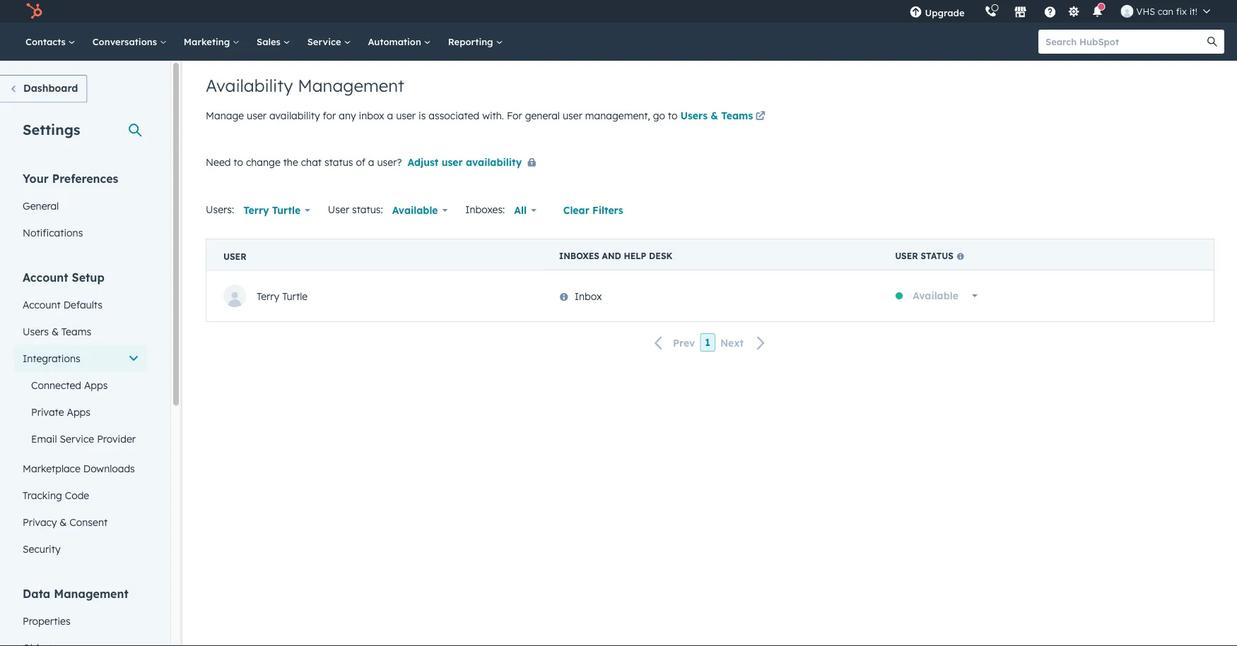 Task type: locate. For each thing, give the bounding box(es) containing it.
& right the go
[[711, 110, 718, 122]]

0 vertical spatial &
[[711, 110, 718, 122]]

apps down integrations button
[[84, 379, 108, 392]]

connected
[[31, 379, 81, 392]]

0 horizontal spatial available
[[392, 204, 438, 217]]

0 horizontal spatial available button
[[383, 197, 457, 225]]

users & teams up integrations
[[23, 326, 91, 338]]

availability
[[269, 110, 320, 122], [466, 156, 522, 168]]

1 horizontal spatial a
[[387, 110, 393, 122]]

terry
[[243, 204, 269, 217], [257, 290, 279, 302]]

setup
[[72, 270, 104, 285]]

1 horizontal spatial management
[[298, 75, 404, 96]]

to
[[668, 110, 678, 122], [234, 156, 243, 168]]

2 account from the top
[[23, 299, 61, 311]]

notifications link
[[14, 220, 148, 246]]

help
[[624, 251, 647, 262]]

1 vertical spatial management
[[54, 587, 129, 601]]

user
[[328, 203, 349, 216]]

is
[[419, 110, 426, 122]]

1 horizontal spatial available button
[[904, 282, 987, 310]]

to right need
[[234, 156, 243, 168]]

users up integrations
[[23, 326, 49, 338]]

& for management
[[711, 110, 718, 122]]

email service provider link
[[14, 426, 148, 453]]

account down account setup
[[23, 299, 61, 311]]

& for setup
[[52, 326, 59, 338]]

0 horizontal spatial a
[[368, 156, 374, 168]]

available
[[392, 204, 438, 217], [913, 290, 959, 302]]

terry turtle
[[243, 204, 301, 217], [257, 290, 308, 302]]

users & teams link
[[680, 109, 768, 125], [14, 319, 148, 345]]

&
[[711, 110, 718, 122], [52, 326, 59, 338], [60, 516, 67, 529]]

marketplace downloads link
[[14, 456, 148, 483]]

apps inside private apps link
[[67, 406, 91, 419]]

0 vertical spatial available
[[392, 204, 438, 217]]

1 vertical spatial turtle
[[282, 290, 308, 302]]

0 vertical spatial teams
[[721, 110, 753, 122]]

0 vertical spatial terry
[[243, 204, 269, 217]]

upgrade image
[[910, 6, 922, 19]]

users right the go
[[680, 110, 708, 122]]

your preferences element
[[14, 171, 148, 246]]

0 horizontal spatial &
[[52, 326, 59, 338]]

available button
[[383, 197, 457, 225], [904, 282, 987, 310]]

menu item
[[975, 0, 978, 23]]

a right inbox
[[387, 110, 393, 122]]

properties
[[23, 615, 70, 628]]

management
[[298, 75, 404, 96], [54, 587, 129, 601]]

0 vertical spatial turtle
[[272, 204, 301, 217]]

1 vertical spatial apps
[[67, 406, 91, 419]]

status
[[324, 156, 353, 168]]

0 horizontal spatial users & teams link
[[14, 319, 148, 345]]

users & teams right the go
[[680, 110, 753, 122]]

terry turtle button
[[234, 197, 319, 225]]

user down users:
[[223, 251, 246, 262]]

0 vertical spatial users
[[680, 110, 708, 122]]

available right status:
[[392, 204, 438, 217]]

a
[[387, 110, 393, 122], [368, 156, 374, 168]]

1 vertical spatial users & teams
[[23, 326, 91, 338]]

apps for private apps
[[67, 406, 91, 419]]

manage user availability for any inbox a user is associated with. for general user management, go to
[[206, 110, 680, 122]]

all button
[[505, 197, 546, 225]]

user for user
[[223, 251, 246, 262]]

for
[[323, 110, 336, 122]]

2 vertical spatial &
[[60, 516, 67, 529]]

turtle inside popup button
[[272, 204, 301, 217]]

to right the go
[[668, 110, 678, 122]]

management inside the data management element
[[54, 587, 129, 601]]

1 user from the left
[[895, 251, 918, 262]]

general link
[[14, 193, 148, 220]]

account up account defaults
[[23, 270, 68, 285]]

1 vertical spatial available
[[913, 290, 959, 302]]

teams inside account setup 'element'
[[61, 326, 91, 338]]

0 vertical spatial service
[[307, 36, 344, 47]]

settings link
[[1065, 4, 1083, 19]]

1 vertical spatial users & teams link
[[14, 319, 148, 345]]

users & teams inside account setup 'element'
[[23, 326, 91, 338]]

0 vertical spatial a
[[387, 110, 393, 122]]

1 horizontal spatial &
[[60, 516, 67, 529]]

users for availability management
[[680, 110, 708, 122]]

users & teams for management
[[680, 110, 753, 122]]

automation
[[368, 36, 424, 47]]

the
[[283, 156, 298, 168]]

1 vertical spatial account
[[23, 299, 61, 311]]

0 vertical spatial management
[[298, 75, 404, 96]]

1 account from the top
[[23, 270, 68, 285]]

connected apps
[[31, 379, 108, 392]]

pagination navigation
[[206, 334, 1215, 353]]

security
[[23, 543, 61, 556]]

available down status
[[913, 290, 959, 302]]

1 vertical spatial &
[[52, 326, 59, 338]]

marketplace downloads
[[23, 463, 135, 475]]

1 link opens in a new window image from the top
[[756, 109, 766, 125]]

calling icon button
[[979, 2, 1003, 21]]

a right of
[[368, 156, 374, 168]]

2 user from the left
[[223, 251, 246, 262]]

user down availability
[[247, 110, 267, 122]]

data management element
[[14, 586, 148, 647]]

account setup element
[[14, 270, 148, 563]]

properties link
[[14, 608, 148, 635]]

0 vertical spatial users & teams
[[680, 110, 753, 122]]

1 horizontal spatial user
[[895, 251, 918, 262]]

available button down adjust
[[383, 197, 457, 225]]

connected apps link
[[14, 372, 148, 399]]

tracking code
[[23, 490, 89, 502]]

0 vertical spatial available button
[[383, 197, 457, 225]]

general
[[23, 200, 59, 212]]

account
[[23, 270, 68, 285], [23, 299, 61, 311]]

user
[[247, 110, 267, 122], [396, 110, 416, 122], [563, 110, 583, 122], [442, 156, 463, 168]]

management up properties link
[[54, 587, 129, 601]]

management up any
[[298, 75, 404, 96]]

1
[[705, 337, 710, 349]]

Search HubSpot search field
[[1039, 30, 1212, 54]]

users & teams link right the go
[[680, 109, 768, 125]]

users & teams link for management
[[680, 109, 768, 125]]

0 horizontal spatial users
[[23, 326, 49, 338]]

user right adjust
[[442, 156, 463, 168]]

availability down availability management
[[269, 110, 320, 122]]

2 link opens in a new window image from the top
[[756, 112, 766, 122]]

0 horizontal spatial availability
[[269, 110, 320, 122]]

availability for adjust
[[466, 156, 522, 168]]

reporting
[[448, 36, 496, 47]]

availability inside "button"
[[466, 156, 522, 168]]

0 horizontal spatial users & teams
[[23, 326, 91, 338]]

service up availability management
[[307, 36, 344, 47]]

marketplaces image
[[1014, 6, 1027, 19]]

menu
[[900, 0, 1220, 23]]

1 horizontal spatial users
[[680, 110, 708, 122]]

user left status
[[895, 251, 918, 262]]

1 vertical spatial service
[[60, 433, 94, 445]]

0 horizontal spatial user
[[223, 251, 246, 262]]

teams for management
[[721, 110, 753, 122]]

1 vertical spatial availability
[[466, 156, 522, 168]]

available button down status
[[904, 282, 987, 310]]

apps down connected apps link
[[67, 406, 91, 419]]

user
[[895, 251, 918, 262], [223, 251, 246, 262]]

1 button
[[700, 334, 715, 352]]

1 horizontal spatial users & teams link
[[680, 109, 768, 125]]

1 horizontal spatial service
[[307, 36, 344, 47]]

0 horizontal spatial management
[[54, 587, 129, 601]]

hubspot image
[[25, 3, 42, 20]]

0 horizontal spatial service
[[60, 433, 94, 445]]

1 horizontal spatial to
[[668, 110, 678, 122]]

0 vertical spatial users & teams link
[[680, 109, 768, 125]]

terry inside popup button
[[243, 204, 269, 217]]

users:
[[206, 203, 234, 216]]

service down private apps link at the left of page
[[60, 433, 94, 445]]

reporting link
[[440, 23, 512, 61]]

users inside account setup 'element'
[[23, 326, 49, 338]]

apps inside connected apps link
[[84, 379, 108, 392]]

0 vertical spatial account
[[23, 270, 68, 285]]

users & teams link down defaults
[[14, 319, 148, 345]]

1 vertical spatial users
[[23, 326, 49, 338]]

settings image
[[1068, 6, 1080, 19]]

conversations
[[92, 36, 160, 47]]

1 vertical spatial available button
[[904, 282, 987, 310]]

1 horizontal spatial available
[[913, 290, 959, 302]]

0 vertical spatial availability
[[269, 110, 320, 122]]

service
[[307, 36, 344, 47], [60, 433, 94, 445]]

availability
[[206, 75, 293, 96]]

downloads
[[83, 463, 135, 475]]

filters
[[593, 204, 623, 217]]

account setup
[[23, 270, 104, 285]]

1 horizontal spatial teams
[[721, 110, 753, 122]]

apps
[[84, 379, 108, 392], [67, 406, 91, 419]]

user?
[[377, 156, 402, 168]]

clear filters
[[563, 204, 623, 217]]

private apps link
[[14, 399, 148, 426]]

1 horizontal spatial users & teams
[[680, 110, 753, 122]]

it!
[[1190, 5, 1198, 17]]

1 vertical spatial teams
[[61, 326, 91, 338]]

account for account defaults
[[23, 299, 61, 311]]

& right privacy
[[60, 516, 67, 529]]

adjust user availability
[[408, 156, 522, 168]]

availability down with.
[[466, 156, 522, 168]]

1 vertical spatial to
[[234, 156, 243, 168]]

link opens in a new window image
[[756, 109, 766, 125], [756, 112, 766, 122]]

conversations link
[[84, 23, 175, 61]]

0 vertical spatial terry turtle
[[243, 204, 301, 217]]

1 horizontal spatial availability
[[466, 156, 522, 168]]

0 vertical spatial apps
[[84, 379, 108, 392]]

2 horizontal spatial &
[[711, 110, 718, 122]]

0 horizontal spatial teams
[[61, 326, 91, 338]]

& up integrations
[[52, 326, 59, 338]]



Task type: vqa. For each thing, say whether or not it's contained in the screenshot.
Group
no



Task type: describe. For each thing, give the bounding box(es) containing it.
availability for manage
[[269, 110, 320, 122]]

0 horizontal spatial to
[[234, 156, 243, 168]]

notifications
[[23, 227, 83, 239]]

calling icon image
[[985, 5, 997, 18]]

vhs can fix it!
[[1137, 5, 1198, 17]]

help image
[[1044, 6, 1057, 19]]

data management
[[23, 587, 129, 601]]

user for user status
[[895, 251, 918, 262]]

automation link
[[359, 23, 440, 61]]

account defaults
[[23, 299, 102, 311]]

terry turtle inside popup button
[[243, 204, 301, 217]]

with.
[[482, 110, 504, 122]]

user left is
[[396, 110, 416, 122]]

need
[[206, 156, 231, 168]]

go
[[653, 110, 665, 122]]

general
[[525, 110, 560, 122]]

can
[[1158, 5, 1174, 17]]

contacts link
[[17, 23, 84, 61]]

dashboard link
[[0, 75, 87, 103]]

chat
[[301, 156, 322, 168]]

notifications image
[[1091, 6, 1104, 19]]

consent
[[69, 516, 108, 529]]

marketplace
[[23, 463, 80, 475]]

account for account setup
[[23, 270, 68, 285]]

1 vertical spatial terry turtle
[[257, 290, 308, 302]]

for
[[507, 110, 522, 122]]

prev
[[673, 337, 695, 349]]

0 vertical spatial to
[[668, 110, 678, 122]]

privacy
[[23, 516, 57, 529]]

need to change the chat status of a user?
[[206, 156, 402, 168]]

privacy & consent link
[[14, 509, 148, 536]]

vhs
[[1137, 5, 1155, 17]]

user inside "button"
[[442, 156, 463, 168]]

inboxes and help desk
[[559, 251, 673, 262]]

clear
[[563, 204, 590, 217]]

sales link
[[248, 23, 299, 61]]

defaults
[[63, 299, 102, 311]]

management,
[[585, 110, 650, 122]]

apps for connected apps
[[84, 379, 108, 392]]

adjust user availability button
[[408, 154, 542, 172]]

next
[[720, 337, 744, 349]]

fix
[[1176, 5, 1187, 17]]

email service provider
[[31, 433, 136, 445]]

of
[[356, 156, 365, 168]]

preferences
[[52, 171, 118, 186]]

marketing
[[184, 36, 233, 47]]

all
[[514, 204, 527, 217]]

associated
[[429, 110, 480, 122]]

hubspot link
[[17, 3, 53, 20]]

data
[[23, 587, 50, 601]]

marketplaces button
[[1006, 0, 1036, 23]]

tracking code link
[[14, 483, 148, 509]]

tracking
[[23, 490, 62, 502]]

status:
[[352, 203, 383, 216]]

vhs can fix it! button
[[1113, 0, 1219, 23]]

upgrade
[[925, 7, 965, 18]]

your
[[23, 171, 49, 186]]

dashboard
[[23, 82, 78, 94]]

1 vertical spatial terry
[[257, 290, 279, 302]]

prev button
[[646, 334, 700, 353]]

manage
[[206, 110, 244, 122]]

service link
[[299, 23, 359, 61]]

1 vertical spatial a
[[368, 156, 374, 168]]

contacts
[[25, 36, 68, 47]]

settings
[[23, 121, 80, 138]]

inbox
[[359, 110, 384, 122]]

menu containing vhs can fix it!
[[900, 0, 1220, 23]]

inboxes
[[559, 251, 600, 262]]

help button
[[1038, 0, 1062, 23]]

search image
[[1208, 37, 1218, 47]]

users for account setup
[[23, 326, 49, 338]]

any
[[339, 110, 356, 122]]

terry turtle image
[[1121, 5, 1134, 18]]

availability management
[[206, 75, 404, 96]]

management for data management
[[54, 587, 129, 601]]

change
[[246, 156, 281, 168]]

private apps
[[31, 406, 91, 419]]

and
[[602, 251, 621, 262]]

teams for setup
[[61, 326, 91, 338]]

email
[[31, 433, 57, 445]]

users & teams link for setup
[[14, 319, 148, 345]]

sales
[[257, 36, 283, 47]]

clear filters button
[[554, 197, 633, 225]]

account defaults link
[[14, 292, 148, 319]]

marketing link
[[175, 23, 248, 61]]

service inside account setup 'element'
[[60, 433, 94, 445]]

users & teams for setup
[[23, 326, 91, 338]]

privacy & consent
[[23, 516, 108, 529]]

security link
[[14, 536, 148, 563]]

inboxes:
[[465, 203, 505, 216]]

code
[[65, 490, 89, 502]]

user status
[[895, 251, 954, 262]]

user right general
[[563, 110, 583, 122]]

adjust
[[408, 156, 439, 168]]

desk
[[649, 251, 673, 262]]

management for availability management
[[298, 75, 404, 96]]

integrations
[[23, 352, 80, 365]]



